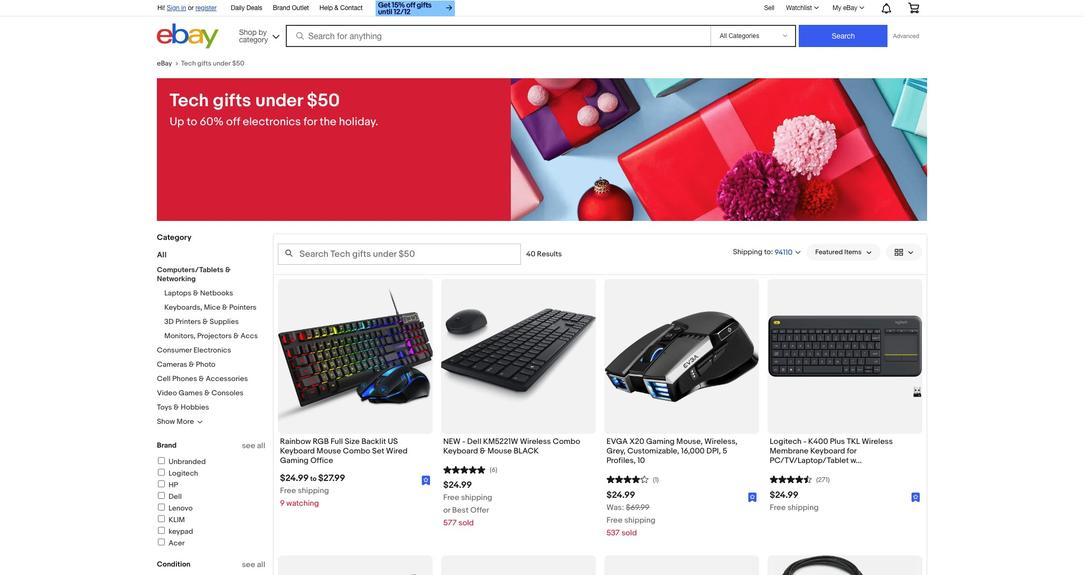 Task type: vqa. For each thing, say whether or not it's contained in the screenshot.
1st see from the top
yes



Task type: locate. For each thing, give the bounding box(es) containing it.
2 horizontal spatial to
[[764, 247, 771, 256]]

Logitech checkbox
[[158, 469, 165, 476]]

keyboard inside new - dell km5221w wireless combo keyboard & mouse black
[[443, 446, 478, 456]]

free inside free shipping 9 watching
[[280, 485, 296, 496]]

logitech for logitech - k400 plus tkl wireless membrane keyboard for pc/tv/laptop/tablet w...
[[770, 437, 802, 447]]

1 vertical spatial for
[[847, 446, 857, 456]]

sold inside "$24.99 free shipping or best offer 577 sold"
[[459, 518, 474, 528]]

ebay right my
[[843, 4, 858, 12]]

$50 for tech gifts under $50 up to 60% off electronics for the holiday.
[[307, 90, 340, 112]]

2 - from the left
[[804, 437, 807, 447]]

phones
[[172, 374, 197, 383]]

0 vertical spatial ebay
[[843, 4, 858, 12]]

to left 94110
[[764, 247, 771, 256]]

1 keyboard from the left
[[280, 446, 315, 456]]

to left the $27.99 on the left of the page
[[310, 474, 317, 483]]

for left the
[[304, 115, 317, 129]]

gaming right x20
[[646, 437, 675, 447]]

0 vertical spatial gifts
[[197, 59, 212, 68]]

& left accs
[[234, 331, 239, 340]]

up
[[170, 115, 184, 129]]

to inside tech gifts under $50 up to 60% off electronics for the holiday.
[[187, 115, 197, 129]]

0 horizontal spatial for
[[304, 115, 317, 129]]

1 horizontal spatial dell
[[467, 437, 482, 447]]

2 keyboard from the left
[[443, 446, 478, 456]]

watching
[[287, 498, 319, 508]]

mouse
[[317, 446, 341, 456], [488, 446, 512, 456]]

0 vertical spatial $50
[[232, 59, 245, 68]]

shipping
[[298, 485, 329, 496], [461, 493, 492, 503], [788, 502, 819, 512], [625, 515, 656, 525]]

$50 down category
[[232, 59, 245, 68]]

pointers
[[229, 303, 257, 312]]

brand up unbranded checkbox
[[157, 441, 177, 450]]

0 horizontal spatial $50
[[232, 59, 245, 68]]

1 see all from the top
[[242, 441, 265, 451]]

or inside "$24.99 free shipping or best offer 577 sold"
[[443, 505, 451, 516]]

1 horizontal spatial for
[[847, 446, 857, 456]]

0 horizontal spatial gifts
[[197, 59, 212, 68]]

for inside tech gifts under $50 up to 60% off electronics for the holiday.
[[304, 115, 317, 129]]

2 wireless from the left
[[862, 437, 893, 447]]

games
[[179, 388, 203, 397]]

0 vertical spatial see all button
[[242, 441, 265, 451]]

&
[[335, 4, 339, 12], [225, 265, 231, 274], [193, 289, 199, 298], [222, 303, 228, 312], [203, 317, 208, 326], [234, 331, 239, 340], [189, 360, 194, 369], [199, 374, 204, 383], [204, 388, 210, 397], [174, 403, 179, 412], [480, 446, 486, 456]]

monitors, projectors & accs link
[[164, 331, 258, 340]]

1 vertical spatial brand
[[157, 441, 177, 450]]

5 out of 5 stars image
[[443, 464, 486, 474]]

- left k400
[[804, 437, 807, 447]]

1 vertical spatial ebay
[[157, 59, 172, 68]]

or inside account navigation
[[188, 4, 194, 12]]

0 horizontal spatial mouse
[[317, 446, 341, 456]]

logitech
[[770, 437, 802, 447], [169, 469, 198, 478]]

keyboard for new
[[443, 446, 478, 456]]

tech for tech gifts under $50
[[181, 59, 196, 68]]

wireless right km5221w
[[520, 437, 551, 447]]

to inside shipping to : 94110
[[764, 247, 771, 256]]

$50
[[232, 59, 245, 68], [307, 90, 340, 112]]

0 horizontal spatial brand
[[157, 441, 177, 450]]

tech for tech gifts under $50 up to 60% off electronics for the holiday.
[[170, 90, 209, 112]]

(1)
[[653, 475, 659, 484]]

tech inside tech gifts under $50 up to 60% off electronics for the holiday.
[[170, 90, 209, 112]]

projectors
[[197, 331, 232, 340]]

0 vertical spatial for
[[304, 115, 317, 129]]

cell phones & accessories link
[[157, 374, 248, 383]]

shop by category banner
[[152, 0, 928, 51]]

0 vertical spatial gaming
[[646, 437, 675, 447]]

& right laptops
[[193, 289, 199, 298]]

1 horizontal spatial sold
[[622, 528, 637, 538]]

& inside account navigation
[[335, 4, 339, 12]]

hi!
[[158, 4, 165, 12]]

logitech - k400 plus tkl wireless membrane keyboard for pc/tv/laptop/tablet w... image
[[768, 315, 923, 398]]

0 vertical spatial see all
[[242, 441, 265, 451]]

free down was:
[[607, 515, 623, 525]]

shop by category
[[239, 28, 268, 44]]

4.5 out of 5 stars image
[[770, 474, 812, 484]]

offer
[[471, 505, 489, 516]]

10
[[638, 456, 645, 466]]

1 vertical spatial see all
[[242, 560, 265, 570]]

logitech inside logitech - k400 plus tkl wireless membrane keyboard for pc/tv/laptop/tablet w...
[[770, 437, 802, 447]]

office
[[310, 456, 333, 466]]

2 see from the top
[[242, 560, 255, 570]]

all for brand
[[257, 441, 265, 451]]

printers
[[175, 317, 201, 326]]

16,000
[[681, 446, 705, 456]]

- inside logitech - k400 plus tkl wireless membrane keyboard for pc/tv/laptop/tablet w...
[[804, 437, 807, 447]]

2 see all from the top
[[242, 560, 265, 570]]

2 horizontal spatial keyboard
[[811, 446, 846, 456]]

1 horizontal spatial -
[[804, 437, 807, 447]]

or right in
[[188, 4, 194, 12]]

featured items button
[[807, 244, 881, 261]]

0 vertical spatial all
[[257, 441, 265, 451]]

ebay
[[843, 4, 858, 12], [157, 59, 172, 68]]

logitech down "unbranded" link
[[169, 469, 198, 478]]

0 vertical spatial or
[[188, 4, 194, 12]]

1 - from the left
[[462, 437, 466, 447]]

mouse left size
[[317, 446, 341, 456]]

0 vertical spatial under
[[213, 59, 231, 68]]

items
[[845, 248, 862, 256]]

$24.99 down 5 out of 5 stars 'image'
[[443, 480, 472, 491]]

1 horizontal spatial ebay
[[843, 4, 858, 12]]

lenovo link
[[156, 504, 193, 513]]

1 all from the top
[[257, 441, 265, 451]]

Unbranded checkbox
[[158, 457, 165, 464]]

0 vertical spatial to
[[187, 115, 197, 129]]

shipping down $24.99 to $27.99
[[298, 485, 329, 496]]

- inside new - dell km5221w wireless combo keyboard & mouse black
[[462, 437, 466, 447]]

$24.99 up free shipping
[[770, 490, 799, 500]]

0 vertical spatial dell
[[467, 437, 482, 447]]

show more button
[[157, 417, 203, 426]]

black
[[514, 446, 539, 456]]

brand for brand
[[157, 441, 177, 450]]

combo right the black
[[553, 437, 580, 447]]

- right new at the left of page
[[462, 437, 466, 447]]

or for $24.99
[[443, 505, 451, 516]]

brand left outlet
[[273, 4, 290, 12]]

or for hi!
[[188, 4, 194, 12]]

keypad
[[169, 527, 193, 536]]

1 see all button from the top
[[242, 441, 265, 451]]

[object undefined] image
[[422, 475, 431, 485], [749, 492, 757, 502]]

logitech up pc/tv/laptop/tablet
[[770, 437, 802, 447]]

under inside tech gifts under $50 up to 60% off electronics for the holiday.
[[255, 90, 303, 112]]

all link
[[157, 250, 167, 260]]

new original hp wired usb optical dpi: 800 mouse black - qy777aa free shipping image
[[775, 555, 916, 575]]

was:
[[607, 502, 624, 512]]

shipping up offer
[[461, 493, 492, 503]]

3 keyboard from the left
[[811, 446, 846, 456]]

1 wireless from the left
[[520, 437, 551, 447]]

contact
[[340, 4, 363, 12]]

1 horizontal spatial $50
[[307, 90, 340, 112]]

laptops & netbooks link
[[164, 289, 233, 298]]

combo left set
[[343, 446, 370, 456]]

& inside new - dell km5221w wireless combo keyboard & mouse black
[[480, 446, 486, 456]]

1 horizontal spatial mouse
[[488, 446, 512, 456]]

new - dell km5221w wireless combo keyboard & mouse black
[[443, 437, 580, 456]]

577
[[443, 518, 457, 528]]

1 mouse from the left
[[317, 446, 341, 456]]

3d printers & supplies link
[[164, 317, 239, 326]]

1 horizontal spatial wireless
[[862, 437, 893, 447]]

km5221w
[[483, 437, 518, 447]]

1 vertical spatial dell
[[169, 492, 182, 501]]

rainbow rgb full size backlit us keyboard mouse combo set wired gaming office image
[[278, 279, 433, 434]]

for inside logitech - k400 plus tkl wireless membrane keyboard for pc/tv/laptop/tablet w...
[[847, 446, 857, 456]]

sold down best
[[459, 518, 474, 528]]

0 horizontal spatial to
[[187, 115, 197, 129]]

to for shipping
[[764, 247, 771, 256]]

0 vertical spatial see
[[242, 441, 255, 451]]

0 horizontal spatial logitech
[[169, 469, 198, 478]]

0 horizontal spatial sold
[[459, 518, 474, 528]]

1 horizontal spatial under
[[255, 90, 303, 112]]

supplies
[[210, 317, 239, 326]]

2 see all button from the top
[[242, 560, 265, 570]]

ebay left tech gifts under $50
[[157, 59, 172, 68]]

keyboards, mice & pointers link
[[164, 303, 257, 312]]

tech gifts under $50 up to 60% off electronics for the holiday.
[[170, 90, 378, 129]]

sell
[[764, 4, 775, 11]]

0 horizontal spatial combo
[[343, 446, 370, 456]]

cameras
[[157, 360, 187, 369]]

see for brand
[[242, 441, 255, 451]]

1 vertical spatial logitech
[[169, 469, 198, 478]]

sold right 537
[[622, 528, 637, 538]]

1 vertical spatial all
[[257, 560, 265, 570]]

dell
[[467, 437, 482, 447], [169, 492, 182, 501]]

$50 for tech gifts under $50
[[232, 59, 245, 68]]

see all for condition
[[242, 560, 265, 570]]

gifts inside tech gifts under $50 up to 60% off electronics for the holiday.
[[213, 90, 251, 112]]

ebay inside account navigation
[[843, 4, 858, 12]]

us
[[388, 437, 398, 447]]

mouse up (6)
[[488, 446, 512, 456]]

sell link
[[760, 4, 780, 11]]

1 vertical spatial gaming
[[280, 456, 309, 466]]

to right up
[[187, 115, 197, 129]]

gifts
[[197, 59, 212, 68], [213, 90, 251, 112]]

sign in link
[[167, 4, 186, 12]]

& down keyboards, mice & pointers link
[[203, 317, 208, 326]]

1 horizontal spatial gaming
[[646, 437, 675, 447]]

1 vertical spatial see
[[242, 560, 255, 570]]

free up 9
[[280, 485, 296, 496]]

tkl
[[847, 437, 860, 447]]

my ebay link
[[827, 2, 869, 14]]

category
[[157, 233, 192, 243]]

holiday.
[[339, 115, 378, 129]]

gaming inside evga x20 gaming mouse, wireless, grey, customizable, 16,000 dpi, 5 profiles, 10
[[646, 437, 675, 447]]

for right plus
[[847, 446, 857, 456]]

free up best
[[443, 493, 460, 503]]

free down 4.5 out of 5 stars image
[[770, 502, 786, 512]]

1 vertical spatial $50
[[307, 90, 340, 112]]

dell up lenovo link
[[169, 492, 182, 501]]

keyboard inside rainbow rgb full size backlit us keyboard mouse combo set wired gaming office
[[280, 446, 315, 456]]

0 vertical spatial brand
[[273, 4, 290, 12]]

gifts right ebay link
[[197, 59, 212, 68]]

laptops
[[164, 289, 191, 298]]

evga x20 gaming mouse, wireless, grey, customizable, 16,000 dpi, 5 profiles, 10
[[607, 437, 738, 466]]

1 vertical spatial or
[[443, 505, 451, 516]]

2 vertical spatial to
[[310, 474, 317, 483]]

get an extra 15% off image
[[376, 1, 455, 16]]

gaming down rainbow
[[280, 456, 309, 466]]

condition
[[157, 560, 191, 569]]

& right help
[[335, 4, 339, 12]]

gifts up off
[[213, 90, 251, 112]]

wireless right tkl
[[862, 437, 893, 447]]

1 see from the top
[[242, 441, 255, 451]]

monitors,
[[164, 331, 196, 340]]

consumer
[[157, 346, 192, 355]]

$50 inside tech gifts under $50 up to 60% off electronics for the holiday.
[[307, 90, 340, 112]]

help & contact
[[320, 4, 363, 12]]

acer
[[169, 539, 185, 548]]

dell right new at the left of page
[[467, 437, 482, 447]]

1 horizontal spatial keyboard
[[443, 446, 478, 456]]

dell link
[[156, 492, 182, 501]]

shipping down $69.99
[[625, 515, 656, 525]]

94110
[[775, 248, 793, 257]]

[object undefined] image
[[422, 476, 431, 485], [749, 492, 757, 502], [912, 492, 921, 502], [912, 492, 921, 502]]

0 vertical spatial tech
[[181, 59, 196, 68]]

Enter your search keyword text field
[[278, 244, 521, 265]]

wireless
[[520, 437, 551, 447], [862, 437, 893, 447]]

1 horizontal spatial brand
[[273, 4, 290, 12]]

$69.99
[[626, 502, 650, 512]]

evga x20 gaming mouse, wireless, grey, customizable, 16,000 dpi, 5 profiles, 10 image
[[605, 298, 759, 415]]

1 horizontal spatial or
[[443, 505, 451, 516]]

1 horizontal spatial gifts
[[213, 90, 251, 112]]

shop
[[239, 28, 257, 36]]

combo
[[553, 437, 580, 447], [343, 446, 370, 456]]

0 horizontal spatial or
[[188, 4, 194, 12]]

$50 up the
[[307, 90, 340, 112]]

2 mouse from the left
[[488, 446, 512, 456]]

keyboard
[[280, 446, 315, 456], [443, 446, 478, 456], [811, 446, 846, 456]]

0 horizontal spatial keyboard
[[280, 446, 315, 456]]

1 vertical spatial gifts
[[213, 90, 251, 112]]

off
[[226, 115, 240, 129]]

& up (6) link
[[480, 446, 486, 456]]

see
[[242, 441, 255, 451], [242, 560, 255, 570]]

1 vertical spatial see all button
[[242, 560, 265, 570]]

40 results
[[526, 249, 562, 258]]

0 horizontal spatial under
[[213, 59, 231, 68]]

computers/tablets
[[157, 265, 224, 274]]

sold inside 'was: $69.99 free shipping 537 sold'
[[622, 528, 637, 538]]

None submit
[[799, 25, 888, 47]]

1 vertical spatial to
[[764, 247, 771, 256]]

2 all from the top
[[257, 560, 265, 570]]

wireless,
[[705, 437, 738, 447]]

0 vertical spatial [object undefined] image
[[422, 475, 431, 485]]

0 vertical spatial logitech
[[770, 437, 802, 447]]

1 horizontal spatial to
[[310, 474, 317, 483]]

0 horizontal spatial wireless
[[520, 437, 551, 447]]

1 horizontal spatial logitech
[[770, 437, 802, 447]]

brand inside account navigation
[[273, 4, 290, 12]]

all
[[257, 441, 265, 451], [257, 560, 265, 570]]

1 vertical spatial under
[[255, 90, 303, 112]]

Search for anything text field
[[287, 26, 709, 46]]

size
[[345, 437, 360, 447]]

to inside $24.99 to $27.99
[[310, 474, 317, 483]]

0 horizontal spatial ebay
[[157, 59, 172, 68]]

rainbow rgb full size backlit us keyboard mouse combo set wired gaming office link
[[280, 437, 431, 469]]

k400
[[809, 437, 829, 447]]

consumer electronics link
[[157, 346, 231, 355]]

1 horizontal spatial [object undefined] image
[[749, 492, 757, 502]]

0 horizontal spatial gaming
[[280, 456, 309, 466]]

1 vertical spatial tech
[[170, 90, 209, 112]]

- for logitech
[[804, 437, 807, 447]]

0 horizontal spatial -
[[462, 437, 466, 447]]

1 horizontal spatial combo
[[553, 437, 580, 447]]

keyboard for rainbow
[[280, 446, 315, 456]]

or up 577
[[443, 505, 451, 516]]



Task type: describe. For each thing, give the bounding box(es) containing it.
Dell checkbox
[[158, 492, 165, 499]]

under for tech gifts under $50
[[213, 59, 231, 68]]

0 horizontal spatial dell
[[169, 492, 182, 501]]

none submit inside shop by category banner
[[799, 25, 888, 47]]

0 horizontal spatial [object undefined] image
[[422, 475, 431, 485]]

see all for brand
[[242, 441, 265, 451]]

cameras & photo link
[[157, 360, 216, 369]]

klim
[[169, 515, 185, 524]]

consoles
[[212, 388, 244, 397]]

photo
[[196, 360, 216, 369]]

hi! sign in or register
[[158, 4, 217, 12]]

full
[[331, 437, 343, 447]]

accessories
[[206, 374, 248, 383]]

Acer checkbox
[[158, 539, 165, 545]]

see all button for brand
[[242, 441, 265, 451]]

(1) link
[[607, 474, 659, 484]]

deals
[[247, 4, 262, 12]]

1 vertical spatial [object undefined] image
[[749, 492, 757, 502]]

(271)
[[817, 475, 830, 484]]

electronics
[[194, 346, 231, 355]]

brand for brand outlet
[[273, 4, 290, 12]]

(271) link
[[770, 474, 830, 484]]

backlit
[[362, 437, 386, 447]]

hp
[[169, 480, 178, 489]]

40
[[526, 249, 536, 258]]

combo inside new - dell km5221w wireless combo keyboard & mouse black
[[553, 437, 580, 447]]

toys
[[157, 403, 172, 412]]

networking
[[157, 274, 196, 283]]

rainbow
[[280, 437, 311, 447]]

Lenovo checkbox
[[158, 504, 165, 511]]

& up video games & consoles link
[[199, 374, 204, 383]]

mouse inside rainbow rgb full size backlit us keyboard mouse combo set wired gaming office
[[317, 446, 341, 456]]

& up netbooks
[[225, 265, 231, 274]]

advanced
[[893, 33, 920, 39]]

featured
[[816, 248, 843, 256]]

to for $24.99
[[310, 474, 317, 483]]

brand outlet link
[[273, 3, 309, 14]]

$24.99 inside "$24.99 free shipping or best offer 577 sold"
[[443, 480, 472, 491]]

ebay link
[[157, 59, 181, 68]]

daily deals link
[[231, 3, 262, 14]]

video
[[157, 388, 177, 397]]

klim link
[[156, 515, 185, 524]]

mouse inside new - dell km5221w wireless combo keyboard & mouse black
[[488, 446, 512, 456]]

4 out of 5 stars image
[[607, 474, 649, 484]]

keyboards,
[[164, 303, 202, 312]]

plus
[[830, 437, 845, 447]]

gifts for tech gifts under $50
[[197, 59, 212, 68]]

& left 'photo'
[[189, 360, 194, 369]]

:
[[771, 247, 773, 256]]

hp link
[[156, 480, 178, 489]]

combo inside rainbow rgb full size backlit us keyboard mouse combo set wired gaming office
[[343, 446, 370, 456]]

$24.99 up was:
[[607, 490, 636, 500]]

advanced link
[[888, 25, 925, 47]]

accs
[[241, 331, 258, 340]]

keyboard inside logitech - k400 plus tkl wireless membrane keyboard for pc/tv/laptop/tablet w...
[[811, 446, 846, 456]]

watchlist link
[[781, 2, 824, 14]]

& down cell phones & accessories "link"
[[204, 388, 210, 397]]

new - dell km5221w wireless combo keyboard & mouse black link
[[443, 437, 594, 459]]

profiles,
[[607, 456, 636, 466]]

free inside 'was: $69.99 free shipping 537 sold'
[[607, 515, 623, 525]]

& right mice
[[222, 303, 228, 312]]

category
[[239, 35, 268, 44]]

3d
[[164, 317, 174, 326]]

free inside "$24.99 free shipping or best offer 577 sold"
[[443, 493, 460, 503]]

(6) link
[[443, 464, 498, 474]]

keypad checkbox
[[158, 527, 165, 534]]

view: gallery view image
[[895, 247, 914, 258]]

brand outlet
[[273, 4, 309, 12]]

show more
[[157, 417, 194, 426]]

KLIM checkbox
[[158, 515, 165, 522]]

unbranded
[[169, 457, 206, 466]]

featured items
[[816, 248, 862, 256]]

acer link
[[156, 539, 185, 548]]

in
[[181, 4, 186, 12]]

- for new
[[462, 437, 466, 447]]

logitech for logitech
[[169, 469, 198, 478]]

more
[[177, 417, 194, 426]]

shipping inside free shipping 9 watching
[[298, 485, 329, 496]]

hobbies
[[181, 403, 209, 412]]

dell inside new - dell km5221w wireless combo keyboard & mouse black
[[467, 437, 482, 447]]

wireless inside new - dell km5221w wireless combo keyboard & mouse black
[[520, 437, 551, 447]]

register link
[[196, 4, 217, 12]]

dpi,
[[707, 446, 721, 456]]

shipping down "(271)" link
[[788, 502, 819, 512]]

tech gifts under $50
[[181, 59, 245, 68]]

outlet
[[292, 4, 309, 12]]

membrane
[[770, 446, 809, 456]]

electronics
[[243, 115, 301, 129]]

was: $69.99 free shipping 537 sold
[[607, 502, 656, 538]]

lenovo
[[169, 504, 193, 513]]

account navigation
[[152, 0, 928, 18]]

customizable,
[[628, 446, 680, 456]]

logitech link
[[156, 469, 198, 478]]

grey,
[[607, 446, 626, 456]]

see for condition
[[242, 560, 255, 570]]

& right toys
[[174, 403, 179, 412]]

5
[[723, 446, 728, 456]]

logitech - k400 plus tkl wireless membrane keyboard for pc/tv/laptop/tablet w... link
[[770, 437, 921, 469]]

rgb
[[313, 437, 329, 447]]

rainbow rgb full size backlit us keyboard mouse combo set wired gaming office
[[280, 437, 408, 466]]

show
[[157, 417, 175, 426]]

w...
[[851, 456, 862, 466]]

under for tech gifts under $50 up to 60% off electronics for the holiday.
[[255, 90, 303, 112]]

logitech - k400 plus tkl wireless membrane keyboard for pc/tv/laptop/tablet w...
[[770, 437, 893, 466]]

wireless inside logitech - k400 plus tkl wireless membrane keyboard for pc/tv/laptop/tablet w...
[[862, 437, 893, 447]]

the
[[320, 115, 337, 129]]

toys & hobbies link
[[157, 403, 209, 412]]

netbooks
[[200, 289, 233, 298]]

evga x20 gaming mouse, wireless, grey, customizable, 16,000 dpi, 5 profiles, 10 link
[[607, 437, 757, 469]]

$24.99 up free shipping 9 watching
[[280, 473, 309, 483]]

shipping inside 'was: $69.99 free shipping 537 sold'
[[625, 515, 656, 525]]

video games & consoles link
[[157, 388, 244, 397]]

gaming inside rainbow rgb full size backlit us keyboard mouse combo set wired gaming office
[[280, 456, 309, 466]]

x20
[[630, 437, 645, 447]]

new - dell km5221w wireless combo keyboard & mouse black image
[[441, 279, 596, 434]]

new
[[443, 437, 461, 447]]

see all button for condition
[[242, 560, 265, 570]]

all for condition
[[257, 560, 265, 570]]

HP checkbox
[[158, 480, 165, 487]]

shipping inside "$24.99 free shipping or best offer 577 sold"
[[461, 493, 492, 503]]

$27.99
[[318, 473, 345, 483]]

best
[[452, 505, 469, 516]]

your shopping cart image
[[908, 3, 920, 13]]

results
[[537, 249, 562, 258]]

gifts for tech gifts under $50 up to 60% off electronics for the holiday.
[[213, 90, 251, 112]]

wired
[[386, 446, 408, 456]]



